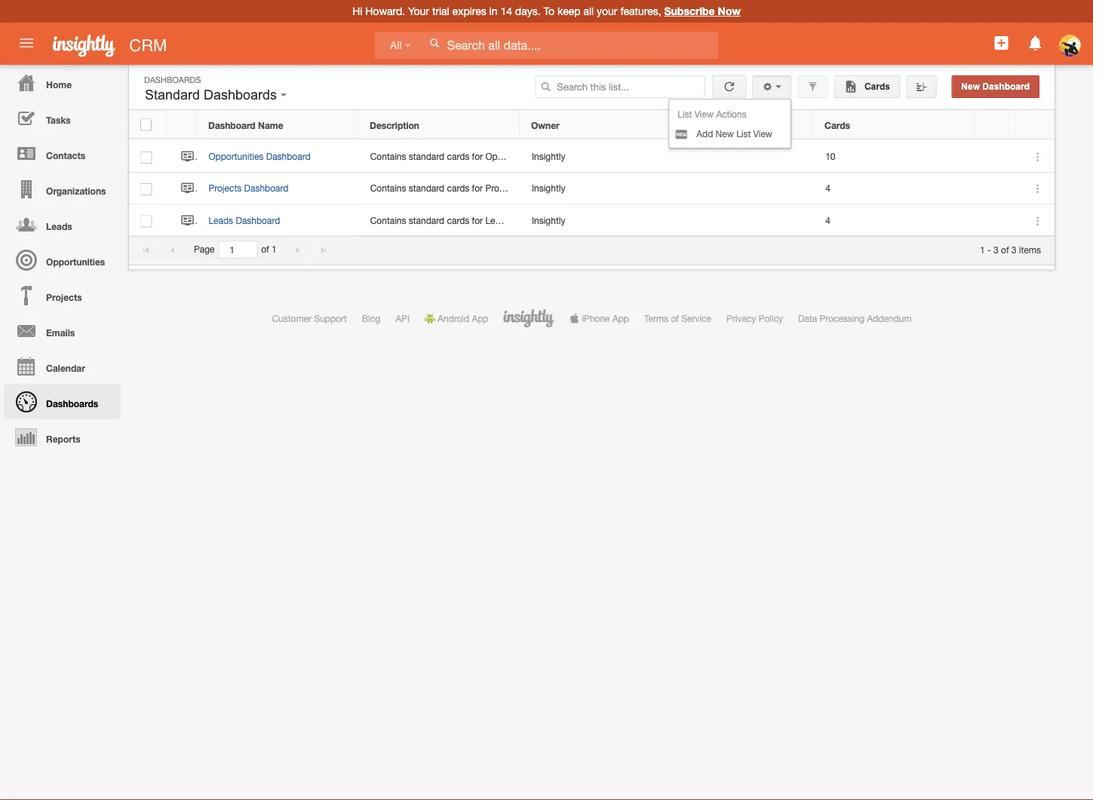Task type: vqa. For each thing, say whether or not it's contained in the screenshot.
Emails link
yes



Task type: locate. For each thing, give the bounding box(es) containing it.
2 4 from the top
[[826, 215, 831, 226]]

1 4 from the top
[[826, 183, 831, 194]]

1 for from the top
[[472, 151, 483, 162]]

opportunities up projects link
[[46, 257, 105, 267]]

4 cell
[[814, 173, 976, 205], [814, 205, 976, 237]]

for down contains standard cards for opportunities
[[472, 183, 483, 194]]

cards inside contains standard cards for leads cell
[[447, 215, 470, 226]]

for up contains standard cards for projects
[[472, 151, 483, 162]]

1 horizontal spatial dashboards
[[144, 75, 201, 85]]

row
[[129, 111, 1055, 139], [129, 141, 1055, 173], [129, 173, 1055, 205], [129, 205, 1055, 237]]

dashboard down name
[[266, 151, 311, 162]]

0 horizontal spatial projects
[[46, 292, 82, 303]]

date updated
[[693, 120, 753, 131]]

insightly
[[532, 151, 566, 162], [532, 183, 566, 194], [532, 215, 566, 226]]

1 vertical spatial view
[[754, 128, 773, 139]]

contacts link
[[4, 136, 121, 171]]

leads down contains standard cards for projects
[[486, 215, 510, 226]]

2 vertical spatial for
[[472, 215, 483, 226]]

2 insightly cell from the top
[[520, 173, 682, 205]]

new right add
[[716, 128, 734, 139]]

actions
[[717, 109, 747, 119]]

row containing leads dashboard
[[129, 205, 1055, 237]]

dashboard down the opportunities dashboard link
[[244, 183, 289, 194]]

for down contains standard cards for projects
[[472, 215, 483, 226]]

show sidebar image
[[917, 82, 927, 92]]

10 cell
[[814, 141, 976, 173]]

2 vertical spatial contains
[[370, 215, 406, 226]]

projects up leads dashboard
[[209, 183, 242, 194]]

1 horizontal spatial cards
[[863, 82, 891, 92]]

blog
[[362, 313, 381, 324]]

2 horizontal spatial leads
[[486, 215, 510, 226]]

None checkbox
[[140, 119, 152, 131], [141, 184, 152, 196], [140, 119, 152, 131], [141, 184, 152, 196]]

row group
[[129, 141, 1055, 237]]

projects for projects
[[46, 292, 82, 303]]

1
[[272, 244, 277, 255], [981, 244, 986, 255]]

projects up the emails link
[[46, 292, 82, 303]]

projects inside cell
[[486, 183, 519, 194]]

dashboards inside button
[[204, 87, 277, 103]]

0 horizontal spatial new
[[716, 128, 734, 139]]

navigation containing home
[[0, 65, 121, 455]]

keep
[[558, 5, 581, 17]]

projects inside navigation
[[46, 292, 82, 303]]

1 contains from the top
[[370, 151, 406, 162]]

add
[[697, 128, 714, 139]]

opportunities link
[[4, 242, 121, 278]]

1 - 3 of 3 items
[[981, 244, 1042, 255]]

view inside "link"
[[754, 128, 773, 139]]

api link
[[396, 313, 410, 324]]

of right -
[[1002, 244, 1010, 255]]

2 contains from the top
[[370, 183, 406, 194]]

cell
[[682, 141, 814, 173], [976, 141, 1018, 173], [682, 173, 814, 205], [976, 173, 1018, 205], [682, 205, 814, 237], [976, 205, 1018, 237]]

2 vertical spatial standard
[[409, 215, 445, 226]]

new dashboard
[[962, 82, 1030, 92]]

for for projects
[[472, 183, 483, 194]]

4 for contains standard cards for projects
[[826, 183, 831, 194]]

1 horizontal spatial opportunities
[[209, 151, 264, 162]]

1 vertical spatial new
[[716, 128, 734, 139]]

leads up page
[[209, 215, 233, 226]]

1 horizontal spatial projects
[[209, 183, 242, 194]]

opportunities
[[209, 151, 264, 162], [486, 151, 541, 162], [46, 257, 105, 267]]

all
[[584, 5, 594, 17]]

insightly for contains standard cards for opportunities
[[532, 151, 566, 162]]

1 4 cell from the top
[[814, 173, 976, 205]]

4 cell down the 10 cell
[[814, 205, 976, 237]]

2 3 from the left
[[1012, 244, 1017, 255]]

0 vertical spatial 4
[[826, 183, 831, 194]]

0 horizontal spatial 1
[[272, 244, 277, 255]]

0 vertical spatial view
[[695, 109, 714, 119]]

0 horizontal spatial of
[[261, 244, 269, 255]]

organizations
[[46, 186, 106, 196]]

0 vertical spatial insightly
[[532, 151, 566, 162]]

3 contains from the top
[[370, 215, 406, 226]]

2 4 cell from the top
[[814, 205, 976, 237]]

contains inside cell
[[370, 151, 406, 162]]

standard for contains standard cards for projects
[[409, 183, 445, 194]]

dashboard down standard dashboards button on the left of the page
[[208, 120, 256, 131]]

1 row from the top
[[129, 111, 1055, 139]]

insightly cell for contains standard cards for leads
[[520, 205, 682, 237]]

3 insightly cell from the top
[[520, 205, 682, 237]]

projects
[[209, 183, 242, 194], [486, 183, 519, 194], [46, 292, 82, 303]]

insightly cell for contains standard cards for projects
[[520, 173, 682, 205]]

cards left 'show sidebar' 'image'
[[863, 82, 891, 92]]

hi howard. your trial expires in 14 days. to keep all your features, subscribe now
[[353, 5, 741, 17]]

1 vertical spatial insightly
[[532, 183, 566, 194]]

app
[[472, 313, 489, 324], [613, 313, 629, 324]]

for inside cell
[[472, 151, 483, 162]]

leads dashboard link
[[209, 215, 288, 226]]

1 vertical spatial 4
[[826, 215, 831, 226]]

3 right -
[[994, 244, 999, 255]]

emails link
[[4, 313, 121, 349]]

4
[[826, 183, 831, 194], [826, 215, 831, 226]]

1 horizontal spatial 3
[[1012, 244, 1017, 255]]

0 vertical spatial cards
[[447, 151, 470, 162]]

1 insightly cell from the top
[[520, 141, 682, 173]]

cards for projects
[[447, 183, 470, 194]]

1 vertical spatial dashboards
[[204, 87, 277, 103]]

new
[[962, 82, 981, 92], [716, 128, 734, 139]]

1 vertical spatial contains
[[370, 183, 406, 194]]

0 horizontal spatial cards
[[825, 120, 851, 131]]

list
[[678, 109, 693, 119], [737, 128, 751, 139]]

processing
[[820, 313, 865, 324]]

contains
[[370, 151, 406, 162], [370, 183, 406, 194], [370, 215, 406, 226]]

view right "updated"
[[754, 128, 773, 139]]

dashboard
[[983, 82, 1030, 92], [208, 120, 256, 131], [266, 151, 311, 162], [244, 183, 289, 194], [236, 215, 280, 226]]

dashboard for opportunities dashboard
[[266, 151, 311, 162]]

2 horizontal spatial dashboards
[[204, 87, 277, 103]]

app right iphone
[[613, 313, 629, 324]]

of right terms
[[671, 313, 679, 324]]

dashboards up reports link
[[46, 399, 98, 409]]

view
[[695, 109, 714, 119], [754, 128, 773, 139]]

2 vertical spatial dashboards
[[46, 399, 98, 409]]

1 standard from the top
[[409, 151, 445, 162]]

1 vertical spatial standard
[[409, 183, 445, 194]]

cards up 10
[[825, 120, 851, 131]]

contains for contains standard cards for opportunities
[[370, 151, 406, 162]]

dashboard for projects dashboard
[[244, 183, 289, 194]]

1 vertical spatial for
[[472, 183, 483, 194]]

terms
[[645, 313, 669, 324]]

navigation
[[0, 65, 121, 455]]

row group containing opportunities dashboard
[[129, 141, 1055, 237]]

standard
[[409, 151, 445, 162], [409, 183, 445, 194], [409, 215, 445, 226]]

1 horizontal spatial of
[[671, 313, 679, 324]]

1 horizontal spatial new
[[962, 82, 981, 92]]

2 horizontal spatial projects
[[486, 183, 519, 194]]

standard
[[145, 87, 200, 103]]

0 vertical spatial list
[[678, 109, 693, 119]]

1 field
[[219, 242, 257, 258]]

of right 1 field
[[261, 244, 269, 255]]

app right android
[[472, 313, 489, 324]]

standard down contains standard cards for projects cell
[[409, 215, 445, 226]]

cards
[[863, 82, 891, 92], [825, 120, 851, 131]]

api
[[396, 313, 410, 324]]

1 insightly from the top
[[532, 151, 566, 162]]

3 insightly from the top
[[532, 215, 566, 226]]

cards up contains standard cards for projects
[[447, 151, 470, 162]]

4 row from the top
[[129, 205, 1055, 237]]

0 vertical spatial dashboards
[[144, 75, 201, 85]]

1 app from the left
[[472, 313, 489, 324]]

1 horizontal spatial list
[[737, 128, 751, 139]]

standard inside cell
[[409, 151, 445, 162]]

add new list view link
[[670, 124, 791, 143]]

cards inside contains standard cards for opportunities cell
[[447, 151, 470, 162]]

2 standard from the top
[[409, 183, 445, 194]]

Search this list... text field
[[535, 75, 705, 98]]

None checkbox
[[141, 152, 152, 164], [141, 215, 152, 227], [141, 152, 152, 164], [141, 215, 152, 227]]

dashboards
[[144, 75, 201, 85], [204, 87, 277, 103], [46, 399, 98, 409]]

0 horizontal spatial view
[[695, 109, 714, 119]]

dashboards up standard
[[144, 75, 201, 85]]

insightly cell for contains standard cards for opportunities
[[520, 141, 682, 173]]

search image
[[541, 82, 551, 92]]

name
[[258, 120, 284, 131]]

1 right 1 field
[[272, 244, 277, 255]]

dashboard down notifications image
[[983, 82, 1030, 92]]

0 horizontal spatial list
[[678, 109, 693, 119]]

insightly for contains standard cards for projects
[[532, 183, 566, 194]]

1 vertical spatial cards
[[447, 183, 470, 194]]

0 horizontal spatial opportunities
[[46, 257, 105, 267]]

2 vertical spatial cards
[[447, 215, 470, 226]]

dashboards up dashboard name
[[204, 87, 277, 103]]

0 vertical spatial for
[[472, 151, 483, 162]]

contains up contains standard cards for leads cell
[[370, 183, 406, 194]]

0 vertical spatial standard
[[409, 151, 445, 162]]

1 horizontal spatial view
[[754, 128, 773, 139]]

row containing opportunities dashboard
[[129, 141, 1055, 173]]

to
[[544, 5, 555, 17]]

cards for leads
[[447, 215, 470, 226]]

3 standard from the top
[[409, 215, 445, 226]]

2 insightly from the top
[[532, 183, 566, 194]]

of
[[261, 244, 269, 255], [1002, 244, 1010, 255], [671, 313, 679, 324]]

white image
[[429, 38, 440, 48]]

for
[[472, 151, 483, 162], [472, 183, 483, 194], [472, 215, 483, 226]]

insightly cell
[[520, 141, 682, 173], [520, 173, 682, 205], [520, 205, 682, 237]]

1 left -
[[981, 244, 986, 255]]

leads
[[209, 215, 233, 226], [486, 215, 510, 226], [46, 221, 72, 232]]

-
[[988, 244, 992, 255]]

standard up contains standard cards for leads
[[409, 183, 445, 194]]

contains standard cards for leads cell
[[359, 205, 520, 237]]

0 horizontal spatial leads
[[46, 221, 72, 232]]

3 cards from the top
[[447, 215, 470, 226]]

opportunities inside 'link'
[[46, 257, 105, 267]]

standard up contains standard cards for projects cell
[[409, 151, 445, 162]]

data processing addendum
[[799, 313, 912, 324]]

terms of service link
[[645, 313, 712, 324]]

3 row from the top
[[129, 173, 1055, 205]]

0 vertical spatial contains
[[370, 151, 406, 162]]

opportunities down owner
[[486, 151, 541, 162]]

1 horizontal spatial leads
[[209, 215, 233, 226]]

0 horizontal spatial app
[[472, 313, 489, 324]]

home link
[[4, 65, 121, 100]]

add new list view
[[697, 128, 773, 139]]

3 left items
[[1012, 244, 1017, 255]]

calendar
[[46, 363, 85, 374]]

contacts
[[46, 150, 85, 161]]

0 horizontal spatial 3
[[994, 244, 999, 255]]

cards link
[[835, 75, 901, 98]]

1 1 from the left
[[272, 244, 277, 255]]

addendum
[[868, 313, 912, 324]]

opportunities dashboard link
[[209, 151, 318, 162]]

cards inside contains standard cards for projects cell
[[447, 183, 470, 194]]

3 for from the top
[[472, 215, 483, 226]]

subscribe
[[665, 5, 715, 17]]

2 horizontal spatial of
[[1002, 244, 1010, 255]]

1 cards from the top
[[447, 151, 470, 162]]

projects down contains standard cards for opportunities
[[486, 183, 519, 194]]

3
[[994, 244, 999, 255], [1012, 244, 1017, 255]]

0 vertical spatial cards
[[863, 82, 891, 92]]

reports
[[46, 434, 80, 445]]

cards down contains standard cards for opportunities
[[447, 183, 470, 194]]

contains down contains standard cards for projects cell
[[370, 215, 406, 226]]

new dashboard link
[[952, 75, 1040, 98]]

2 cards from the top
[[447, 183, 470, 194]]

1 vertical spatial list
[[737, 128, 751, 139]]

2 for from the top
[[472, 183, 483, 194]]

dashboard up of 1
[[236, 215, 280, 226]]

2 app from the left
[[613, 313, 629, 324]]

view up date
[[695, 109, 714, 119]]

new right 'show sidebar' 'image'
[[962, 82, 981, 92]]

contains down the description
[[370, 151, 406, 162]]

your
[[597, 5, 618, 17]]

2 horizontal spatial opportunities
[[486, 151, 541, 162]]

of 1
[[261, 244, 277, 255]]

leads up opportunities 'link' at the left of the page
[[46, 221, 72, 232]]

2 vertical spatial insightly
[[532, 215, 566, 226]]

cards down contains standard cards for projects
[[447, 215, 470, 226]]

expires
[[453, 5, 487, 17]]

list view actions
[[678, 109, 747, 119]]

2 row from the top
[[129, 141, 1055, 173]]

4 cell down 10
[[814, 173, 976, 205]]

1 vertical spatial cards
[[825, 120, 851, 131]]

cards
[[447, 151, 470, 162], [447, 183, 470, 194], [447, 215, 470, 226]]

app for android app
[[472, 313, 489, 324]]

contains for contains standard cards for projects
[[370, 183, 406, 194]]

insightly for contains standard cards for leads
[[532, 215, 566, 226]]

1 horizontal spatial 1
[[981, 244, 986, 255]]

opportunities down dashboard name
[[209, 151, 264, 162]]

1 horizontal spatial app
[[613, 313, 629, 324]]



Task type: describe. For each thing, give the bounding box(es) containing it.
4 cell for contains standard cards for leads
[[814, 205, 976, 237]]

4 for contains standard cards for leads
[[826, 215, 831, 226]]

for for leads
[[472, 215, 483, 226]]

android app
[[438, 313, 489, 324]]

policy
[[759, 313, 784, 324]]

trial
[[432, 5, 450, 17]]

dashboard name
[[208, 120, 284, 131]]

projects dashboard link
[[209, 183, 296, 194]]

contains standard cards for opportunities
[[370, 151, 541, 162]]

leads link
[[4, 207, 121, 242]]

contains standard cards for projects cell
[[359, 173, 520, 205]]

row containing dashboard name
[[129, 111, 1055, 139]]

projects link
[[4, 278, 121, 313]]

terms of service
[[645, 313, 712, 324]]

description
[[370, 120, 420, 131]]

cog image
[[763, 82, 773, 92]]

contains standard cards for leads
[[370, 215, 510, 226]]

refresh list image
[[723, 82, 737, 92]]

service
[[682, 313, 712, 324]]

leads for leads dashboard
[[209, 215, 233, 226]]

now
[[718, 5, 741, 17]]

iphone app link
[[570, 313, 629, 324]]

opportunities inside cell
[[486, 151, 541, 162]]

date
[[693, 120, 713, 131]]

4 cell for contains standard cards for projects
[[814, 173, 976, 205]]

tasks link
[[4, 100, 121, 136]]

standard for contains standard cards for leads
[[409, 215, 445, 226]]

standard dashboards
[[145, 87, 281, 103]]

opportunities for opportunities dashboard
[[209, 151, 264, 162]]

subscribe now link
[[665, 5, 741, 17]]

crm
[[129, 35, 167, 55]]

support
[[314, 313, 347, 324]]

dashboard for new dashboard
[[983, 82, 1030, 92]]

2 1 from the left
[[981, 244, 986, 255]]

leads inside cell
[[486, 215, 510, 226]]

your
[[408, 5, 430, 17]]

opportunities for opportunities
[[46, 257, 105, 267]]

android
[[438, 313, 470, 324]]

customer support
[[272, 313, 347, 324]]

customer support link
[[272, 313, 347, 324]]

opportunities dashboard
[[209, 151, 311, 162]]

all
[[390, 40, 402, 51]]

0 horizontal spatial dashboards
[[46, 399, 98, 409]]

owner
[[531, 120, 560, 131]]

hi
[[353, 5, 363, 17]]

customer
[[272, 313, 312, 324]]

emails
[[46, 328, 75, 338]]

contains for contains standard cards for leads
[[370, 215, 406, 226]]

iphone
[[582, 313, 610, 324]]

projects dashboard
[[209, 183, 289, 194]]

reports link
[[4, 420, 121, 455]]

privacy
[[727, 313, 757, 324]]

howard.
[[366, 5, 405, 17]]

1 3 from the left
[[994, 244, 999, 255]]

standard for contains standard cards for opportunities
[[409, 151, 445, 162]]

calendar link
[[4, 349, 121, 384]]

contains standard cards for projects
[[370, 183, 519, 194]]

list inside "link"
[[737, 128, 751, 139]]

for for opportunities
[[472, 151, 483, 162]]

tasks
[[46, 115, 71, 125]]

page
[[194, 244, 215, 255]]

all link
[[375, 32, 421, 59]]

privacy policy link
[[727, 313, 784, 324]]

android app link
[[425, 313, 489, 324]]

0 vertical spatial new
[[962, 82, 981, 92]]

contains standard cards for opportunities cell
[[359, 141, 541, 173]]

leads for leads
[[46, 221, 72, 232]]

blog link
[[362, 313, 381, 324]]

home
[[46, 79, 72, 90]]

items
[[1020, 244, 1042, 255]]

updated
[[716, 120, 753, 131]]

cards inside 'link'
[[863, 82, 891, 92]]

14
[[501, 5, 513, 17]]

data
[[799, 313, 818, 324]]

in
[[490, 5, 498, 17]]

list view actions link
[[651, 104, 791, 124]]

days.
[[515, 5, 541, 17]]

data processing addendum link
[[799, 313, 912, 324]]

app for iphone app
[[613, 313, 629, 324]]

new inside "link"
[[716, 128, 734, 139]]

privacy policy
[[727, 313, 784, 324]]

leads dashboard
[[209, 215, 280, 226]]

row containing projects dashboard
[[129, 173, 1055, 205]]

dashboards link
[[4, 384, 121, 420]]

organizations link
[[4, 171, 121, 207]]

projects for projects dashboard
[[209, 183, 242, 194]]

10
[[826, 151, 836, 162]]

iphone app
[[582, 313, 629, 324]]

notifications image
[[1027, 34, 1045, 52]]

cards for opportunities
[[447, 151, 470, 162]]

features,
[[621, 5, 662, 17]]

dashboard for leads dashboard
[[236, 215, 280, 226]]

show list view filters image
[[808, 82, 819, 92]]

standard dashboards button
[[141, 84, 291, 106]]

Search all data.... text field
[[421, 32, 718, 59]]



